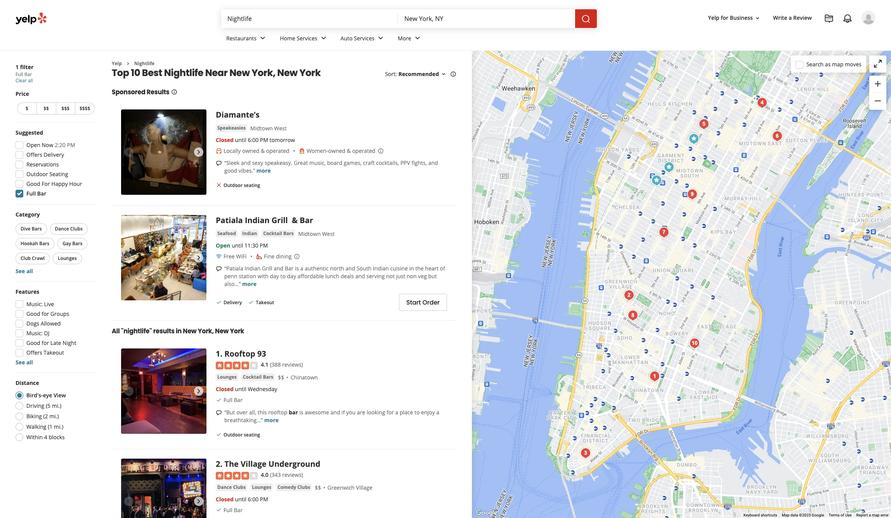 Task type: locate. For each thing, give the bounding box(es) containing it.
1 vertical spatial all
[[26, 267, 33, 275]]

0 horizontal spatial of
[[440, 265, 445, 272]]

2 outdoor seating from the top
[[224, 432, 260, 438]]

0 vertical spatial open
[[26, 141, 40, 149]]

is right bar
[[299, 409, 303, 416]]

1 vertical spatial good
[[26, 310, 40, 317]]

0 horizontal spatial midtown west
[[250, 125, 287, 132]]

1 seating from the top
[[244, 182, 260, 189]]

clubs inside button
[[297, 484, 310, 490]]

bars for hookah bars button on the top left of page
[[39, 240, 49, 247]]

dance down 4 star rating image
[[217, 484, 232, 490]]

good left the for
[[26, 180, 40, 187]]

16 fine dining v2 image
[[256, 254, 262, 260]]

all down the offers takeout
[[26, 359, 33, 366]]

new right the near
[[229, 67, 250, 79]]

the
[[224, 459, 239, 469]]

midtown west for patiala indian grill  & bar
[[298, 230, 335, 238]]

0 vertical spatial 1
[[16, 63, 19, 71]]

sponsored
[[112, 88, 145, 97]]

new
[[229, 67, 250, 79], [277, 67, 298, 79], [183, 327, 197, 336], [215, 327, 229, 336]]

(343
[[270, 471, 281, 479]]

full bar for 2
[[224, 506, 243, 514]]

0 horizontal spatial 24 chevron down v2 image
[[258, 34, 268, 43]]

york
[[299, 67, 321, 79], [230, 327, 244, 336]]

0 vertical spatial $$
[[44, 105, 49, 112]]

music: dj
[[26, 330, 49, 337]]

1 previous image from the top
[[124, 253, 134, 263]]

closed up "but
[[216, 385, 234, 393]]

see all button for features
[[16, 359, 33, 366]]

open for open until 11:30 pm
[[216, 242, 230, 249]]

for for groups
[[42, 310, 49, 317]]

good for late night
[[26, 339, 76, 347]]

are
[[357, 409, 365, 416]]

comedy clubs button
[[276, 483, 312, 491]]

outdoor seating
[[26, 170, 68, 178]]

bar
[[24, 71, 32, 78], [37, 190, 46, 197], [300, 215, 313, 226], [285, 265, 294, 272], [234, 396, 243, 404], [234, 506, 243, 514]]

services right home
[[297, 34, 317, 42]]

1 previous image from the top
[[124, 148, 134, 157]]

16 checkmark v2 image down 16 speech v2 image
[[216, 299, 222, 305]]

1 vertical spatial previous image
[[124, 387, 134, 396]]

2 owned from the left
[[328, 147, 345, 155]]

happy
[[51, 180, 68, 187]]

1 vertical spatial the village underground image
[[121, 459, 206, 518]]

2 see from the top
[[16, 359, 25, 366]]

business
[[730, 14, 753, 22]]

2 services from the left
[[354, 34, 375, 42]]

in right results
[[176, 327, 182, 336]]

the village underground image
[[621, 288, 637, 303], [121, 459, 206, 518]]

2 music: from the top
[[26, 330, 43, 337]]

0 vertical spatial lounges
[[58, 255, 77, 262]]

for right looking
[[387, 409, 394, 416]]

cocktail bars up wednesday
[[243, 374, 273, 380]]

24 chevron down v2 image for auto services
[[376, 34, 385, 43]]

grill for and
[[262, 265, 272, 272]]

0 vertical spatial full bar
[[26, 190, 46, 197]]

2 slideshow element from the top
[[121, 215, 206, 301]]

2 good from the top
[[26, 310, 40, 317]]

24 chevron down v2 image for restaurants
[[258, 34, 268, 43]]

patiala indian grill  & bar image
[[661, 160, 677, 175]]

1 see from the top
[[16, 267, 25, 275]]

cocktail bars button down patiala indian grill  & bar on the left of the page
[[262, 230, 295, 238]]

1 closed from the top
[[216, 136, 234, 144]]

full down 'closed until 6:00 pm'
[[224, 506, 232, 514]]

closed
[[216, 136, 234, 144], [216, 385, 234, 393], [216, 495, 234, 503]]

midtown west up closed until 6:00 pm tomorrow on the left
[[250, 125, 287, 132]]

good down music: dj
[[26, 339, 40, 347]]

midtown for patiala indian grill  & bar
[[298, 230, 321, 238]]

outdoor seating down breathtaking..."
[[224, 432, 260, 438]]

24 chevron down v2 image inside restaurants "link"
[[258, 34, 268, 43]]

google
[[812, 513, 824, 517]]

paradise club image
[[696, 116, 712, 132]]

and down south
[[355, 273, 365, 280]]

"but
[[224, 409, 235, 416]]

music: for music: dj
[[26, 330, 43, 337]]

16 close v2 image
[[216, 182, 222, 188]]

for inside is awesome and if you are looking for a place to enjoy a breathtaking..."
[[387, 409, 394, 416]]

free wifi
[[224, 253, 247, 260]]

$$
[[44, 105, 49, 112], [278, 374, 284, 381], [315, 484, 321, 491]]

2 see all button from the top
[[16, 359, 33, 366]]

0 vertical spatial takeout
[[256, 299, 274, 306]]

services inside auto services link
[[354, 34, 375, 42]]

0 horizontal spatial 1
[[16, 63, 19, 71]]

16 chevron down v2 image right recommended
[[441, 71, 447, 77]]

24 chevron down v2 image right the restaurants at the top of page
[[258, 34, 268, 43]]

24 chevron down v2 image for home services
[[319, 34, 328, 43]]

rooftop
[[224, 349, 255, 359]]

to down 'dining'
[[280, 273, 286, 280]]

1 left rooftop
[[216, 349, 220, 359]]

yelp inside yelp for business button
[[708, 14, 719, 22]]

new up rooftop
[[215, 327, 229, 336]]

0 vertical spatial is
[[295, 265, 299, 272]]

4.1 (388 reviews)
[[261, 361, 303, 368]]

0 vertical spatial delivery
[[44, 151, 64, 158]]

bars right the dive on the top of the page
[[32, 226, 42, 232]]

6:00 for until 6:00 pm
[[248, 495, 259, 503]]

1 inside 1 filter full bar clear all
[[16, 63, 19, 71]]

outdoor for 1 filter
[[26, 170, 48, 178]]

yelp
[[708, 14, 719, 22], [112, 60, 122, 67]]

0 vertical spatial grill
[[272, 215, 288, 226]]

0 vertical spatial to
[[280, 273, 286, 280]]

full bar up "but
[[224, 396, 243, 404]]

1 see all button from the top
[[16, 267, 33, 275]]

deals
[[341, 273, 354, 280]]

0 horizontal spatial york
[[230, 327, 244, 336]]

1 vertical spatial offers
[[26, 349, 42, 356]]

2 . from the top
[[220, 459, 222, 469]]

& up games,
[[347, 147, 351, 155]]

cocktail bars button up wednesday
[[241, 373, 275, 381]]

1 horizontal spatial yelp
[[708, 14, 719, 22]]

2 previous image from the top
[[124, 387, 134, 396]]

patiala
[[216, 215, 243, 226]]

info icon image
[[378, 148, 384, 154], [378, 148, 384, 154], [294, 253, 300, 259], [294, 253, 300, 259]]

seafood
[[217, 230, 236, 237]]

yelp for business
[[708, 14, 753, 22]]

offers
[[26, 151, 42, 158], [26, 349, 42, 356]]

nightlife right 16 chevron right v2 icon
[[134, 60, 155, 67]]

zoom out image
[[873, 96, 883, 106]]

1 operated from the left
[[266, 147, 289, 155]]

outdoor seating for "but over all, this rooftop
[[224, 432, 260, 438]]

1 horizontal spatial york,
[[252, 67, 275, 79]]

1 services from the left
[[297, 34, 317, 42]]

2 vertical spatial full bar
[[224, 506, 243, 514]]

1 horizontal spatial services
[[354, 34, 375, 42]]

map left error
[[872, 513, 880, 517]]

google image
[[474, 508, 500, 518]]

dance clubs up gay
[[55, 226, 83, 232]]

good for good for groups
[[26, 310, 40, 317]]

christina o. image
[[862, 10, 876, 24]]

2 horizontal spatial $$
[[315, 484, 321, 491]]

more link for diamante's
[[256, 167, 271, 174]]

cocktail bars button for the bottom cocktail bars link
[[241, 373, 275, 381]]

option group
[[13, 379, 96, 444]]

2 24 chevron down v2 image from the left
[[413, 34, 422, 43]]

1 offers from the top
[[26, 151, 42, 158]]

closed down 'dance clubs' link
[[216, 495, 234, 503]]

0 vertical spatial the village underground image
[[621, 288, 637, 303]]

services for auto services
[[354, 34, 375, 42]]

chinatown
[[291, 374, 318, 381]]

west for patiala indian grill  & bar
[[322, 230, 335, 238]]

good
[[224, 167, 237, 174]]

dance clubs link
[[216, 483, 247, 491]]

rooftop 93 link
[[224, 349, 266, 359]]

2 horizontal spatial lounges
[[252, 484, 271, 490]]

1 vertical spatial lounges button
[[216, 373, 238, 381]]

services inside home services link
[[297, 34, 317, 42]]

2 16 speech v2 image from the top
[[216, 410, 222, 416]]

$$$
[[62, 105, 70, 112]]

cocktail bars link up wednesday
[[241, 373, 275, 381]]

2 reviews) from the top
[[282, 471, 303, 479]]

0 vertical spatial cocktail bars button
[[262, 230, 295, 238]]

1 horizontal spatial dance
[[217, 484, 232, 490]]

None field
[[227, 14, 392, 23], [404, 14, 569, 23]]

price group
[[16, 90, 96, 116]]

until
[[235, 136, 246, 144], [232, 242, 243, 249], [235, 385, 246, 393], [235, 495, 246, 503]]

offers for offers takeout
[[26, 349, 42, 356]]

1 horizontal spatial lounges button
[[216, 373, 238, 381]]

lounges link down 4.0
[[250, 483, 273, 491]]

2 none field from the left
[[404, 14, 569, 23]]

0 vertical spatial previous image
[[124, 148, 134, 157]]

1 vertical spatial reviews)
[[282, 471, 303, 479]]

2 see all from the top
[[16, 359, 33, 366]]

the upstairs at 66 image
[[578, 446, 593, 461]]

data
[[791, 513, 798, 517]]

more for patiala indian grill  & bar
[[242, 280, 257, 288]]

for
[[42, 180, 50, 187]]

1 vertical spatial more link
[[242, 280, 257, 288]]

west for diamante's
[[274, 125, 287, 132]]

greenwich village
[[327, 484, 372, 491]]

16 info v2 image
[[450, 71, 456, 77], [171, 89, 177, 95]]

mi.) right (5
[[52, 402, 61, 409]]

mi.) for driving (5 mi.)
[[52, 402, 61, 409]]

seating
[[244, 182, 260, 189], [244, 432, 260, 438]]

a up affordable
[[300, 265, 303, 272]]

pm right the 2:20
[[67, 141, 75, 149]]

previous image for closed until wednesday
[[124, 387, 134, 396]]

1 . rooftop 93
[[216, 349, 266, 359]]

use
[[845, 513, 852, 517]]

west up north
[[322, 230, 335, 238]]

open until 11:30 pm
[[216, 242, 268, 249]]

diamante's image
[[121, 110, 206, 195]]

clubs for 'comedy clubs' link
[[297, 484, 310, 490]]

$$ for 1 . rooftop 93
[[278, 374, 284, 381]]

16 chevron down v2 image
[[754, 15, 761, 21], [441, 71, 447, 77]]

2 vertical spatial good
[[26, 339, 40, 347]]

now
[[42, 141, 53, 149]]

hard rock cafe image
[[686, 131, 702, 147]]

until left wednesday
[[235, 385, 246, 393]]

best
[[142, 67, 162, 79]]

a right enjoy
[[436, 409, 439, 416]]

1 vertical spatial cocktail bars button
[[241, 373, 275, 381]]

0 vertical spatial music:
[[26, 300, 43, 308]]

1 vertical spatial dance
[[217, 484, 232, 490]]

1 vertical spatial lounges
[[217, 374, 237, 380]]

previous image
[[124, 253, 134, 263], [124, 387, 134, 396]]

cocktail up closed until wednesday
[[243, 374, 262, 380]]

1 vertical spatial midtown
[[298, 230, 321, 238]]

zoom in image
[[873, 79, 883, 88]]

bars for cocktail bars link to the top's the cocktail bars button
[[283, 230, 294, 237]]

lounges down 4.1 star rating image
[[217, 374, 237, 380]]

$$ left greenwich
[[315, 484, 321, 491]]

pm up locally owned & operated
[[260, 136, 268, 144]]

0 vertical spatial york
[[299, 67, 321, 79]]

all inside 1 filter full bar clear all
[[28, 77, 33, 84]]

closed up 16 locally owned v2 icon
[[216, 136, 234, 144]]

lounges button down 4.1 star rating image
[[216, 373, 238, 381]]

0 horizontal spatial village
[[241, 459, 266, 469]]

2 6:00 from the top
[[248, 495, 259, 503]]

next image
[[194, 148, 203, 157]]

1 outdoor seating from the top
[[224, 182, 260, 189]]

dance clubs button up gay
[[50, 223, 88, 235]]

next image
[[194, 253, 203, 263], [194, 387, 203, 396], [194, 497, 203, 506]]

until up free wifi
[[232, 242, 243, 249]]

2 vertical spatial lounges button
[[250, 483, 273, 491]]

grill inside "patiala indian grill and bar is a authentic north and south indian cuisine in the heart of penn station with day to day affordable lunch deals and serving not just non veg but also…"
[[262, 265, 272, 272]]

16 chevron down v2 image inside recommended popup button
[[441, 71, 447, 77]]

0 horizontal spatial none field
[[227, 14, 392, 23]]

to inside "patiala indian grill and bar is a authentic north and south indian cuisine in the heart of penn station with day to day affordable lunch deals and serving not just non veg but also…"
[[280, 273, 286, 280]]

seating for "but over all, this rooftop
[[244, 432, 260, 438]]

1 music: from the top
[[26, 300, 43, 308]]

. for 1
[[220, 349, 222, 359]]

1 horizontal spatial of
[[841, 513, 844, 517]]

west up tomorrow
[[274, 125, 287, 132]]

good for good for happy hour
[[26, 180, 40, 187]]

lounges button for the rightmost lounges link
[[250, 483, 273, 491]]

full bar down 'closed until 6:00 pm'
[[224, 506, 243, 514]]

1 vertical spatial outdoor
[[224, 182, 243, 189]]

closed for rooftop 93
[[216, 385, 234, 393]]

1 vertical spatial seating
[[244, 432, 260, 438]]

1 none field from the left
[[227, 14, 392, 23]]

4 slideshow element from the top
[[121, 459, 206, 518]]

24 chevron down v2 image right auto services
[[376, 34, 385, 43]]

1 vertical spatial is
[[299, 409, 303, 416]]

and left if
[[330, 409, 340, 416]]

slideshow element for closed until 6:00 pm tomorrow
[[121, 110, 206, 195]]

see all button
[[16, 267, 33, 275], [16, 359, 33, 366]]

see all button up distance
[[16, 359, 33, 366]]

more link down sexy
[[256, 167, 271, 174]]

outdoor right 16 close v2 image
[[224, 182, 243, 189]]

eye
[[43, 392, 52, 399]]

grill up fine dining
[[272, 215, 288, 226]]

. left rooftop
[[220, 349, 222, 359]]

1 for 1 . rooftop 93
[[216, 349, 220, 359]]

order
[[422, 298, 440, 307]]

lounges down gay
[[58, 255, 77, 262]]

$$ button
[[36, 102, 56, 114]]

bars right hookah
[[39, 240, 49, 247]]

slideshow element for open until 11:30 pm
[[121, 215, 206, 301]]

2 previous image from the top
[[124, 497, 134, 506]]

1 vertical spatial see
[[16, 359, 25, 366]]

1 16 speech v2 image from the top
[[216, 160, 222, 167]]

2 next image from the top
[[194, 387, 203, 396]]

1 horizontal spatial map
[[872, 513, 880, 517]]

dive bars
[[21, 226, 42, 232]]

home services link
[[274, 28, 334, 50]]

just
[[396, 273, 405, 280]]

16 checkmark v2 image
[[216, 299, 222, 305], [248, 299, 254, 305], [216, 397, 222, 403], [216, 507, 222, 513]]

. left 'the'
[[220, 459, 222, 469]]

clubs down 4 star rating image
[[233, 484, 246, 490]]

see all down club
[[16, 267, 33, 275]]

village right greenwich
[[356, 484, 372, 491]]

2 vertical spatial outdoor
[[224, 432, 243, 438]]

night
[[63, 339, 76, 347]]

16 info v2 image right recommended popup button
[[450, 71, 456, 77]]

lounges link down 4.1 star rating image
[[216, 373, 238, 381]]

1 vertical spatial grill
[[262, 265, 272, 272]]

24 chevron down v2 image
[[319, 34, 328, 43], [413, 34, 422, 43]]

reservations
[[26, 161, 59, 168]]

reviews) for village
[[282, 471, 303, 479]]

comedy clubs
[[278, 484, 310, 490]]

16 checkmark v2 image
[[216, 431, 222, 438]]

0 horizontal spatial map
[[832, 60, 844, 68]]

$$ for 2 . the village underground
[[315, 484, 321, 491]]

of right "heart"
[[440, 265, 445, 272]]

0 horizontal spatial midtown
[[250, 125, 273, 132]]

24 chevron down v2 image left the auto
[[319, 34, 328, 43]]

2 offers from the top
[[26, 349, 42, 356]]

and right fights,
[[428, 159, 438, 167]]

speakeasy.
[[265, 159, 292, 167]]

$$ left the $$$ "button"
[[44, 105, 49, 112]]

0 vertical spatial in
[[409, 265, 414, 272]]

24 chevron down v2 image for more
[[413, 34, 422, 43]]

cocktails,
[[376, 159, 399, 167]]

dance up gay
[[55, 226, 69, 232]]

dance clubs for dance clubs button to the top
[[55, 226, 83, 232]]

lavo nightclub image
[[755, 95, 770, 111]]

midtown
[[250, 125, 273, 132], [298, 230, 321, 238]]

takeout down the late
[[44, 349, 64, 356]]

"but over all, this rooftop bar
[[224, 409, 298, 416]]

1 & from the left
[[261, 147, 265, 155]]

rooftop 93 image
[[121, 349, 206, 434], [647, 369, 663, 384]]

$$ down 4.1 (388 reviews)
[[278, 374, 284, 381]]

seating down vibes."
[[244, 182, 260, 189]]

4 star rating image
[[216, 472, 258, 480]]

1 horizontal spatial village
[[356, 484, 372, 491]]

1 24 chevron down v2 image from the left
[[319, 34, 328, 43]]

for inside button
[[721, 14, 728, 22]]

4.0 (343 reviews)
[[261, 471, 303, 479]]

1 vertical spatial 1
[[216, 349, 220, 359]]

heart
[[425, 265, 439, 272]]

reviews) for 93
[[282, 361, 303, 368]]

suggested
[[16, 129, 43, 136]]

group
[[869, 76, 886, 110], [13, 129, 96, 200], [14, 211, 96, 275], [13, 288, 96, 366]]

yelp for the yelp link
[[112, 60, 122, 67]]

0 horizontal spatial services
[[297, 34, 317, 42]]

& up sexy
[[261, 147, 265, 155]]

1 vertical spatial full bar
[[224, 396, 243, 404]]

1 horizontal spatial owned
[[328, 147, 345, 155]]

1 24 chevron down v2 image from the left
[[258, 34, 268, 43]]

0 vertical spatial mi.)
[[52, 402, 61, 409]]

offers for offers delivery
[[26, 151, 42, 158]]

1 horizontal spatial 16 info v2 image
[[450, 71, 456, 77]]

none field find
[[227, 14, 392, 23]]

day right with
[[270, 273, 279, 280]]

16 chevron down v2 image inside yelp for business button
[[754, 15, 761, 21]]

0 vertical spatial yelp
[[708, 14, 719, 22]]

midtown for diamante's
[[250, 125, 273, 132]]

0 horizontal spatial $$
[[44, 105, 49, 112]]

in up "non"
[[409, 265, 414, 272]]

space ping pong lounge & bar image
[[685, 187, 700, 202]]

cocktail
[[263, 230, 282, 237], [243, 374, 262, 380]]

0 horizontal spatial 16 chevron down v2 image
[[441, 71, 447, 77]]

1 horizontal spatial to
[[415, 409, 420, 416]]

clear all link
[[16, 77, 33, 84]]

0 horizontal spatial dance clubs
[[55, 226, 83, 232]]

1 6:00 from the top
[[248, 136, 259, 144]]

24 chevron down v2 image inside home services link
[[319, 34, 328, 43]]

1 horizontal spatial midtown
[[298, 230, 321, 238]]

2 horizontal spatial clubs
[[297, 484, 310, 490]]

3 good from the top
[[26, 339, 40, 347]]

open now 2:20 pm
[[26, 141, 75, 149]]

1 reviews) from the top
[[282, 361, 303, 368]]

1 horizontal spatial clubs
[[233, 484, 246, 490]]

(1
[[48, 423, 52, 430]]

24 chevron down v2 image inside more link
[[413, 34, 422, 43]]

24 chevron down v2 image right more at the left
[[413, 34, 422, 43]]

more link down station
[[242, 280, 257, 288]]

serving
[[367, 273, 385, 280]]

nightlife link
[[134, 60, 155, 67]]

24 chevron down v2 image
[[258, 34, 268, 43], [376, 34, 385, 43]]

16 free wifi v2 image
[[216, 254, 222, 260]]

cocktail bars for cocktail bars link to the top's the cocktail bars button
[[263, 230, 294, 237]]

16 speech v2 image
[[216, 266, 222, 272]]

closed until 6:00 pm
[[216, 495, 268, 503]]

a right report
[[869, 513, 871, 517]]

1 good from the top
[[26, 180, 40, 187]]

bars
[[32, 226, 42, 232], [283, 230, 294, 237], [39, 240, 49, 247], [72, 240, 82, 247], [263, 374, 273, 380]]

1 vertical spatial 16 speech v2 image
[[216, 410, 222, 416]]

is inside is awesome and if you are looking for a place to enjoy a breathtaking..."
[[299, 409, 303, 416]]

2 & from the left
[[347, 147, 351, 155]]

. for 2
[[220, 459, 222, 469]]

previous image
[[124, 148, 134, 157], [124, 497, 134, 506]]

mi.)
[[52, 402, 61, 409], [49, 413, 59, 420], [54, 423, 63, 430]]

dance
[[55, 226, 69, 232], [217, 484, 232, 490]]

0 vertical spatial .
[[220, 349, 222, 359]]

2 24 chevron down v2 image from the left
[[376, 34, 385, 43]]

None search field
[[221, 9, 598, 28]]

0 vertical spatial outdoor
[[26, 170, 48, 178]]

3 closed from the top
[[216, 495, 234, 503]]

1 . from the top
[[220, 349, 222, 359]]

music: for music: live
[[26, 300, 43, 308]]

1 vertical spatial previous image
[[124, 497, 134, 506]]

1 vertical spatial see all
[[16, 359, 33, 366]]

2 vertical spatial next image
[[194, 497, 203, 506]]

1 vertical spatial takeout
[[44, 349, 64, 356]]

mi.) right (2 at the bottom of the page
[[49, 413, 59, 420]]

york down home services link
[[299, 67, 321, 79]]

bar inside "patiala indian grill and bar is a authentic north and south indian cuisine in the heart of penn station with day to day affordable lunch deals and serving not just non veg but also…"
[[285, 265, 294, 272]]

to
[[280, 273, 286, 280], [415, 409, 420, 416]]

0 horizontal spatial york,
[[198, 327, 214, 336]]

93
[[257, 349, 266, 359]]

and
[[241, 159, 251, 167], [428, 159, 438, 167], [274, 265, 283, 272], [346, 265, 355, 272], [355, 273, 365, 280], [330, 409, 340, 416]]

blocks
[[49, 434, 65, 441]]

dj
[[44, 330, 49, 337]]

cocktail down patiala indian grill  & bar on the left of the page
[[263, 230, 282, 237]]

1 owned from the left
[[242, 147, 259, 155]]

midtown up closed until 6:00 pm tomorrow on the left
[[250, 125, 273, 132]]

1 vertical spatial music:
[[26, 330, 43, 337]]

expand map image
[[873, 59, 883, 68]]

services
[[297, 34, 317, 42], [354, 34, 375, 42]]

previous image for closed until 6:00 pm tomorrow
[[124, 148, 134, 157]]

1 vertical spatial dance clubs
[[217, 484, 246, 490]]

0 horizontal spatial &
[[261, 147, 265, 155]]

24 chevron down v2 image inside auto services link
[[376, 34, 385, 43]]

2 seating from the top
[[244, 432, 260, 438]]

1 vertical spatial to
[[415, 409, 420, 416]]

and down fine dining
[[274, 265, 283, 272]]

operated for women-owned & operated
[[352, 147, 375, 155]]

3 next image from the top
[[194, 497, 203, 506]]

0 vertical spatial next image
[[194, 253, 203, 263]]

games,
[[344, 159, 362, 167]]

6:00 down 4 star rating image
[[248, 495, 259, 503]]

1 horizontal spatial 24 chevron down v2 image
[[376, 34, 385, 43]]

1 horizontal spatial operated
[[352, 147, 375, 155]]

bars up 'dining'
[[283, 230, 294, 237]]

1 see all from the top
[[16, 267, 33, 275]]

nightlife
[[134, 60, 155, 67], [164, 67, 203, 79]]

more down station
[[242, 280, 257, 288]]

1 horizontal spatial none field
[[404, 14, 569, 23]]

slideshow element
[[121, 110, 206, 195], [121, 215, 206, 301], [121, 349, 206, 434], [121, 459, 206, 518]]

nightlife right 'best' at left
[[164, 67, 203, 79]]

owned
[[242, 147, 259, 155], [328, 147, 345, 155]]

home
[[280, 34, 295, 42]]

in inside "patiala indian grill and bar is a authentic north and south indian cuisine in the heart of penn station with day to day affordable lunch deals and serving not just non veg but also…"
[[409, 265, 414, 272]]

fine
[[264, 253, 275, 260]]

outdoor seating down vibes."
[[224, 182, 260, 189]]

6:00 up locally owned & operated
[[248, 136, 259, 144]]

all,
[[249, 409, 256, 416]]

1 slideshow element from the top
[[121, 110, 206, 195]]

a inside "patiala indian grill and bar is a authentic north and south indian cuisine in the heart of penn station with day to day affordable lunch deals and serving not just non veg but also…"
[[300, 265, 303, 272]]

0 horizontal spatial yelp
[[112, 60, 122, 67]]

16 speech v2 image
[[216, 160, 222, 167], [216, 410, 222, 416]]

grill up with
[[262, 265, 272, 272]]

1 horizontal spatial day
[[287, 273, 296, 280]]

cocktail bars for the cocktail bars button corresponding to the bottom cocktail bars link
[[243, 374, 273, 380]]

biking (2 mi.)
[[26, 413, 59, 420]]

1 left filter
[[16, 63, 19, 71]]

0 horizontal spatial 24 chevron down v2 image
[[319, 34, 328, 43]]

dance clubs button down 4 star rating image
[[216, 483, 247, 491]]

more for diamante's
[[256, 167, 271, 174]]

3 slideshow element from the top
[[121, 349, 206, 434]]

2 operated from the left
[[352, 147, 375, 155]]

all down "club crawl" button
[[26, 267, 33, 275]]

2 vertical spatial all
[[26, 359, 33, 366]]

south
[[357, 265, 372, 272]]

2 closed from the top
[[216, 385, 234, 393]]

good for groups
[[26, 310, 69, 317]]

patiala indian grill  & bar image
[[121, 215, 206, 301]]



Task type: vqa. For each thing, say whether or not it's contained in the screenshot.
until 11:30 PM's until
yes



Task type: describe. For each thing, give the bounding box(es) containing it.
0 vertical spatial dance clubs button
[[50, 223, 88, 235]]

(388
[[270, 361, 281, 368]]

price
[[16, 90, 29, 97]]

1 vertical spatial delivery
[[224, 299, 242, 306]]

0 horizontal spatial lounges button
[[53, 253, 82, 264]]

& for locally
[[261, 147, 265, 155]]

write a review
[[773, 14, 812, 22]]

1 for 1 filter full bar clear all
[[16, 63, 19, 71]]

see for features
[[16, 359, 25, 366]]

1 horizontal spatial takeout
[[256, 299, 274, 306]]

map for moves
[[832, 60, 844, 68]]

owned for locally
[[242, 147, 259, 155]]

map region
[[417, 4, 891, 518]]

4
[[44, 434, 47, 441]]

bars for gay bars button
[[72, 240, 82, 247]]

4.0
[[261, 471, 269, 479]]

looking
[[367, 409, 385, 416]]

group containing category
[[14, 211, 96, 275]]

club
[[21, 255, 31, 262]]

map data ©2023 google
[[782, 513, 824, 517]]

0 horizontal spatial the village underground image
[[121, 459, 206, 518]]

a left the place
[[395, 409, 398, 416]]

comedy
[[278, 484, 296, 490]]

1 vertical spatial york,
[[198, 327, 214, 336]]

start order link
[[399, 294, 447, 311]]

projects image
[[824, 14, 834, 23]]

owned for women-
[[328, 147, 345, 155]]

dive bars button
[[16, 223, 47, 235]]

16 chevron down v2 image for yelp for business
[[754, 15, 761, 21]]

1 horizontal spatial york
[[299, 67, 321, 79]]

comedy clubs link
[[276, 483, 312, 491]]

seating for "sleek and sexy speakeasy. great music, board games, craft cocktails, ppv fights, and good vibes."
[[244, 182, 260, 189]]

home services
[[280, 34, 317, 42]]

underground
[[268, 459, 320, 469]]

full inside 1 filter full bar clear all
[[16, 71, 23, 78]]

midtown west for diamante's
[[250, 125, 287, 132]]

seafood button
[[216, 230, 238, 238]]

gay
[[63, 240, 71, 247]]

grill for bar
[[272, 215, 288, 226]]

operated for locally owned & operated
[[266, 147, 289, 155]]

10
[[131, 67, 140, 79]]

4.1 star rating image
[[216, 362, 258, 369]]

2 vertical spatial more link
[[264, 416, 279, 424]]

keyboard shortcuts
[[744, 513, 777, 517]]

$ button
[[17, 102, 36, 114]]

all for category
[[26, 267, 33, 275]]

lounges button for lounges link to the left
[[216, 373, 238, 381]]

speakeasies button
[[216, 124, 247, 132]]

cocktail bars button for cocktail bars link to the top
[[262, 230, 295, 238]]

to inside is awesome and if you are looking for a place to enjoy a breathtaking..."
[[415, 409, 420, 416]]

map for error
[[872, 513, 880, 517]]

indian up serving on the bottom left of page
[[373, 265, 389, 272]]

hookah bars button
[[16, 238, 54, 250]]

groups
[[50, 310, 69, 317]]

dance clubs for the bottommost dance clubs button
[[217, 484, 246, 490]]

"patiala
[[224, 265, 243, 272]]

pm for until 6:00 pm
[[260, 495, 268, 503]]

slideshow element for closed until wednesday
[[121, 349, 206, 434]]

for for business
[[721, 14, 728, 22]]

full up 'category'
[[26, 190, 36, 197]]

1 vertical spatial cocktail bars link
[[241, 373, 275, 381]]

write a review link
[[770, 11, 815, 25]]

next image for 1 . rooftop 93
[[194, 387, 203, 396]]

4.1
[[261, 361, 269, 368]]

"patiala indian grill and bar is a authentic north and south indian cuisine in the heart of penn station with day to day affordable lunch deals and serving not just non veg but also…"
[[224, 265, 445, 288]]

16 speech v2 image for "but over all, this rooftop
[[216, 410, 222, 416]]

keyboard shortcuts button
[[744, 513, 777, 518]]

1 horizontal spatial rooftop 93 image
[[647, 369, 663, 384]]

start order
[[406, 298, 440, 307]]

allowed
[[41, 320, 61, 327]]

0 vertical spatial 16 info v2 image
[[450, 71, 456, 77]]

2 vertical spatial more
[[264, 416, 279, 424]]

16 checkmark v2 image down station
[[248, 299, 254, 305]]

auto services
[[341, 34, 375, 42]]

sort:
[[385, 70, 397, 78]]

for for late
[[42, 339, 49, 347]]

dive
[[21, 226, 30, 232]]

1 vertical spatial dance clubs button
[[216, 483, 247, 491]]

1 vertical spatial of
[[841, 513, 844, 517]]

0 vertical spatial cocktail bars link
[[262, 230, 295, 238]]

within
[[26, 434, 43, 441]]

the library image
[[687, 336, 703, 351]]

this
[[258, 409, 267, 416]]

0 horizontal spatial takeout
[[44, 349, 64, 356]]

see all for category
[[16, 267, 33, 275]]

cocktail for the bottom cocktail bars link
[[243, 374, 262, 380]]

late
[[50, 339, 61, 347]]

pm for until 11:30 pm
[[260, 242, 268, 249]]

1 vertical spatial village
[[356, 484, 372, 491]]

bar inside 1 filter full bar clear all
[[24, 71, 32, 78]]

16 checkmark v2 image down 'closed until 6:00 pm'
[[216, 507, 222, 513]]

(2
[[43, 413, 48, 420]]

madame x image
[[625, 308, 641, 323]]

previous image for open until 11:30 pm
[[124, 253, 134, 263]]

seating
[[49, 170, 68, 178]]

greenwich
[[327, 484, 355, 491]]

patiala indian grill  & bar
[[216, 215, 313, 226]]

1 next image from the top
[[194, 253, 203, 263]]

1 vertical spatial in
[[176, 327, 182, 336]]

"nightlife"
[[121, 327, 152, 336]]

bird's-eye view
[[26, 392, 66, 399]]

user actions element
[[702, 10, 886, 57]]

6:00 for until 6:00 pm tomorrow
[[248, 136, 259, 144]]

you
[[346, 409, 356, 416]]

0 horizontal spatial rooftop 93 image
[[121, 349, 206, 434]]

$$ inside button
[[44, 105, 49, 112]]

group containing features
[[13, 288, 96, 366]]

with
[[258, 273, 269, 280]]

see all button for category
[[16, 267, 33, 275]]

1 horizontal spatial nightlife
[[164, 67, 203, 79]]

bars for dive bars button
[[32, 226, 42, 232]]

closed until 6:00 pm tomorrow
[[216, 136, 295, 144]]

2 day from the left
[[287, 273, 296, 280]]

16 women owned v2 image
[[299, 148, 305, 154]]

wednesday
[[248, 385, 277, 393]]

see all for features
[[16, 359, 33, 366]]

cocktail for cocktail bars link to the top
[[263, 230, 282, 237]]

pm for 2:20 pm
[[67, 141, 75, 149]]

bird's-
[[26, 392, 43, 399]]

0 vertical spatial york,
[[252, 67, 275, 79]]

option group containing distance
[[13, 379, 96, 444]]

new right results
[[183, 327, 197, 336]]

fine dining
[[264, 253, 292, 260]]

not
[[386, 273, 395, 280]]

closed for the village underground
[[216, 495, 234, 503]]

1 horizontal spatial lounges link
[[250, 483, 273, 491]]

outdoor for sponsored results
[[224, 432, 243, 438]]

diamante's link
[[216, 110, 260, 120]]

results
[[153, 327, 175, 336]]

all "nightlife" results in new york, new york
[[112, 327, 244, 336]]

terms of use
[[829, 513, 852, 517]]

none field near
[[404, 14, 569, 23]]

review
[[793, 14, 812, 22]]

veg
[[418, 273, 427, 280]]

1 day from the left
[[270, 273, 279, 280]]

clubs for 'dance clubs' link
[[233, 484, 246, 490]]

good for happy hour
[[26, 180, 82, 187]]

group containing suggested
[[13, 129, 96, 200]]

11:30
[[245, 242, 258, 249]]

16 locally owned v2 image
[[216, 148, 222, 154]]

16 chevron down v2 image for recommended
[[441, 71, 447, 77]]

of inside "patiala indian grill and bar is a authentic north and south indian cuisine in the heart of penn station with day to day affordable lunch deals and serving not just non veg but also…"
[[440, 265, 445, 272]]

free
[[224, 253, 235, 260]]

indian up station
[[245, 265, 261, 272]]

indian inside button
[[242, 230, 257, 237]]

bars for the cocktail bars button corresponding to the bottom cocktail bars link
[[263, 374, 273, 380]]

slideshow element for closed until 6:00 pm
[[121, 459, 206, 518]]

outdoor seating for "sleek and sexy speakeasy. great music, board games, craft cocktails, ppv fights, and good vibes."
[[224, 182, 260, 189]]

lunch
[[325, 273, 339, 280]]

services for home services
[[297, 34, 317, 42]]

2:20
[[55, 141, 66, 149]]

write
[[773, 14, 787, 22]]

1 vertical spatial york
[[230, 327, 244, 336]]

place
[[400, 409, 413, 416]]

search image
[[581, 14, 591, 24]]

more link for patiala indian grill  & bar
[[242, 280, 257, 288]]

0 horizontal spatial nightlife
[[134, 60, 155, 67]]

fights,
[[412, 159, 427, 167]]

open for open now 2:20 pm
[[26, 141, 40, 149]]

recommended button
[[398, 70, 447, 78]]

search
[[806, 60, 824, 68]]

map
[[782, 513, 790, 517]]

all for features
[[26, 359, 33, 366]]

clear
[[16, 77, 27, 84]]

full bar for 1
[[224, 396, 243, 404]]

awesome
[[305, 409, 329, 416]]

Find text field
[[227, 14, 392, 23]]

see for category
[[16, 267, 25, 275]]

until for until wednesday
[[235, 385, 246, 393]]

shortcuts
[[761, 513, 777, 517]]

pm for until 6:00 pm tomorrow
[[260, 136, 268, 144]]

Near text field
[[404, 14, 569, 23]]

notifications image
[[843, 14, 852, 23]]

wifi
[[236, 253, 247, 260]]

16 checkmark v2 image down closed until wednesday
[[216, 397, 222, 403]]

business categories element
[[220, 28, 876, 50]]

mi.) for biking (2 mi.)
[[49, 413, 59, 420]]

diamante's image
[[649, 173, 664, 188]]

new down home
[[277, 67, 298, 79]]

driving (5 mi.)
[[26, 402, 61, 409]]

offers delivery
[[26, 151, 64, 158]]

1 vertical spatial 16 info v2 image
[[171, 89, 177, 95]]

0 vertical spatial dance
[[55, 226, 69, 232]]

yelp for yelp for business
[[708, 14, 719, 22]]

start
[[406, 298, 421, 307]]

0 horizontal spatial clubs
[[70, 226, 83, 232]]

locally
[[224, 147, 241, 155]]

previous image for closed until 6:00 pm
[[124, 497, 134, 506]]

& for women-
[[347, 147, 351, 155]]

slate ny image
[[656, 225, 672, 240]]

tomorrow
[[270, 136, 295, 144]]

and up deals
[[346, 265, 355, 272]]

indian up indian button at the top left of the page
[[245, 215, 270, 226]]

until for until 11:30 pm
[[232, 242, 243, 249]]

locally owned & operated
[[224, 147, 289, 155]]

16 speech v2 image for "sleek and sexy speakeasy. great music, board games, craft cocktails, ppv fights, and good vibes."
[[216, 160, 222, 167]]

great
[[294, 159, 308, 167]]

a right write
[[789, 14, 792, 22]]

until for until 6:00 pm tomorrow
[[235, 136, 246, 144]]

until for until 6:00 pm
[[235, 495, 246, 503]]

features
[[16, 288, 39, 295]]

mi.) for walking (1 mi.)
[[54, 423, 63, 430]]

good for good for late night
[[26, 339, 40, 347]]

is inside "patiala indian grill and bar is a authentic north and south indian cuisine in the heart of penn station with day to day affordable lunch deals and serving not just non veg but also…"
[[295, 265, 299, 272]]

all
[[112, 327, 120, 336]]

report
[[856, 513, 868, 517]]

0 horizontal spatial lounges link
[[216, 373, 238, 381]]

0 horizontal spatial delivery
[[44, 151, 64, 158]]

gay bars button
[[57, 238, 87, 250]]

and inside is awesome and if you are looking for a place to enjoy a breathtaking..."
[[330, 409, 340, 416]]

yelp for business button
[[705, 11, 764, 25]]

more link
[[392, 28, 428, 50]]

and up vibes."
[[241, 159, 251, 167]]

filter
[[20, 63, 33, 71]]

full up "but
[[224, 396, 232, 404]]

hour
[[69, 180, 82, 187]]

16 chevron right v2 image
[[125, 60, 131, 67]]

strangelove image
[[770, 128, 785, 144]]

diamante's
[[216, 110, 260, 120]]



